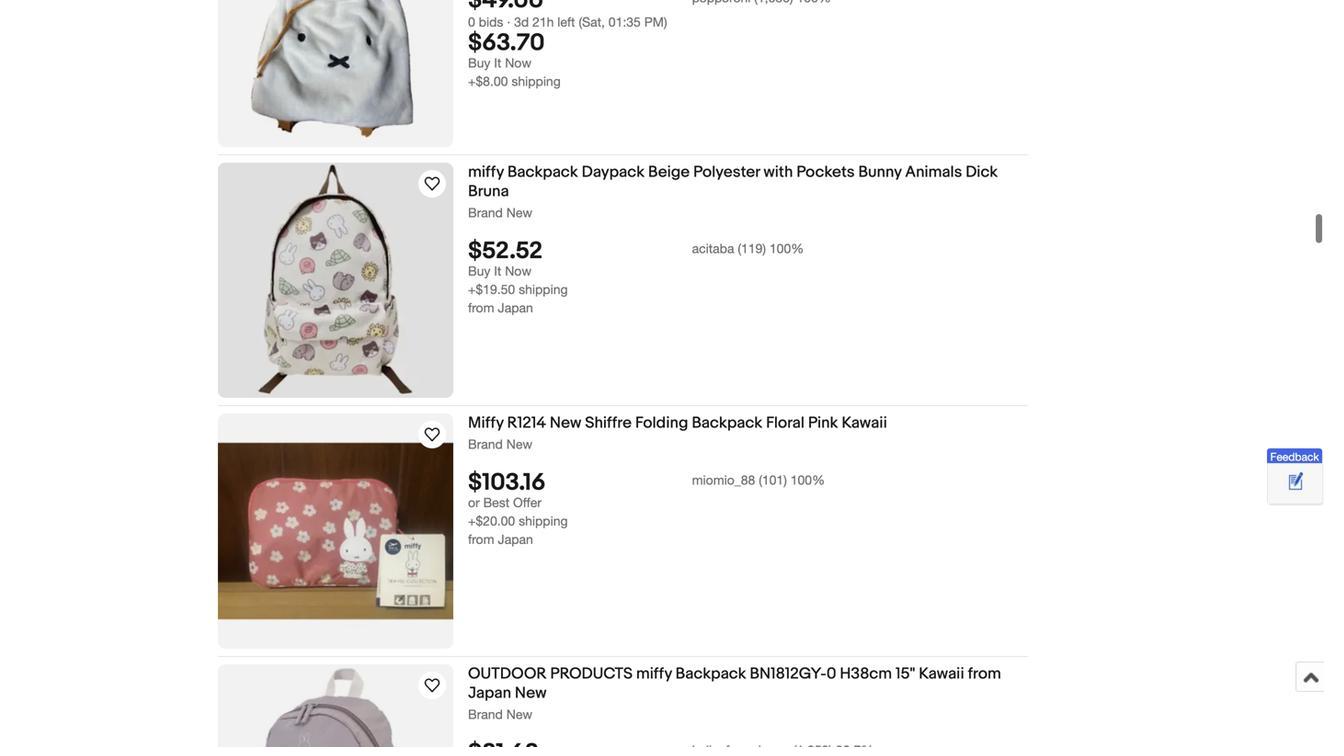 Task type: describe. For each thing, give the bounding box(es) containing it.
h38cm
[[840, 665, 893, 684]]

miffy r1214    new     shiffre      folding backpack floral    pink    kawaii heading
[[468, 414, 888, 433]]

japan inside outdoor products miffy backpack bn1812gy-0 h38cm 15" kawaii from japan new brand new
[[468, 684, 512, 704]]

0 inside 0 bids · 3d 21h left (sat, 01:35 pm) $63.70 buy it now +$8.00 shipping
[[468, 14, 475, 30]]

(119)
[[738, 241, 766, 256]]

feedback
[[1271, 451, 1320, 463]]

with
[[764, 163, 793, 182]]

folding
[[636, 414, 689, 433]]

miffy r1214    new     shiffre      folding backpack floral    pink    kawaii link
[[468, 414, 1029, 437]]

buy inside acitaba (119) 100% buy it now +$19.50 shipping from japan
[[468, 264, 491, 279]]

it inside acitaba (119) 100% buy it now +$19.50 shipping from japan
[[494, 264, 502, 279]]

watch miffy backpack daypack beige polyester with pockets bunny animals dick bruna image
[[421, 173, 443, 195]]

daypack
[[582, 163, 645, 182]]

bn1812gy-
[[750, 665, 827, 684]]

(101)
[[759, 473, 787, 488]]

new left products
[[515, 684, 547, 704]]

it inside 0 bids · 3d 21h left (sat, 01:35 pm) $63.70 buy it now +$8.00 shipping
[[494, 55, 502, 71]]

kawaii for 15"
[[919, 665, 965, 684]]

miomio_88
[[692, 473, 756, 488]]

japan for $52.52
[[498, 301, 533, 316]]

r1214
[[507, 414, 546, 433]]

japan for $103.16
[[498, 532, 533, 548]]

pm)
[[645, 14, 668, 30]]

outdoor products miffy backpack bn1812gy-0 h38cm 15" kawaii from japan new heading
[[468, 665, 1002, 704]]

products
[[551, 665, 633, 684]]

watch outdoor products miffy backpack bn1812gy-0 h38cm 15" kawaii from japan new image
[[421, 675, 443, 697]]

01:35
[[609, 14, 641, 30]]

miffy backpack daypack beige polyester with pockets bunny animals dick bruna heading
[[468, 163, 998, 201]]

from inside outdoor products miffy backpack bn1812gy-0 h38cm 15" kawaii from japan new brand new
[[968, 665, 1002, 684]]

+$19.50
[[468, 282, 515, 297]]

backpack inside outdoor products miffy backpack bn1812gy-0 h38cm 15" kawaii from japan new brand new
[[676, 665, 747, 684]]

beige
[[648, 163, 690, 182]]

pockets
[[797, 163, 855, 182]]

new miffy nijntje fluffy backpack white bunny rabbit dick bruna holland htf rare image
[[244, 0, 427, 147]]

new down the outdoor
[[507, 707, 533, 723]]

miomio_88 (101) 100% or best offer +$20.00 shipping from japan
[[468, 473, 825, 548]]

$52.52
[[468, 238, 543, 266]]

miffy
[[468, 414, 504, 433]]

(sat,
[[579, 14, 605, 30]]

brand inside miffy backpack daypack beige polyester with pockets bunny animals dick bruna brand new
[[468, 205, 503, 220]]

bunny
[[859, 163, 902, 182]]

pink
[[809, 414, 839, 433]]

outdoor products miffy backpack bn1812gy-0 h38cm 15" kawaii from japan new image
[[218, 665, 454, 748]]



Task type: vqa. For each thing, say whether or not it's contained in the screenshot.
Pink
yes



Task type: locate. For each thing, give the bounding box(es) containing it.
kawaii right 15"
[[919, 665, 965, 684]]

2 buy from the top
[[468, 264, 491, 279]]

new inside miffy backpack daypack beige polyester with pockets bunny animals dick bruna brand new
[[507, 205, 533, 220]]

now inside 0 bids · 3d 21h left (sat, 01:35 pm) $63.70 buy it now +$8.00 shipping
[[505, 55, 532, 71]]

acitaba (119) 100% buy it now +$19.50 shipping from japan
[[468, 241, 804, 316]]

buy up +$19.50
[[468, 264, 491, 279]]

japan inside miomio_88 (101) 100% or best offer +$20.00 shipping from japan
[[498, 532, 533, 548]]

0 horizontal spatial kawaii
[[842, 414, 888, 433]]

buy
[[468, 55, 491, 71], [468, 264, 491, 279]]

100% right (101)
[[791, 473, 825, 488]]

100%
[[770, 241, 804, 256], [791, 473, 825, 488]]

shiffre
[[585, 414, 632, 433]]

from down the +$20.00
[[468, 532, 495, 548]]

2 vertical spatial shipping
[[519, 514, 568, 529]]

acitaba
[[692, 241, 735, 256]]

0 horizontal spatial 0
[[468, 14, 475, 30]]

·
[[507, 14, 511, 30]]

miffy right products
[[637, 665, 672, 684]]

+$20.00
[[468, 514, 515, 529]]

1 vertical spatial it
[[494, 264, 502, 279]]

it
[[494, 55, 502, 71], [494, 264, 502, 279]]

1 it from the top
[[494, 55, 502, 71]]

1 vertical spatial shipping
[[519, 282, 568, 297]]

outdoor products miffy backpack bn1812gy-0 h38cm 15" kawaii from japan new link
[[468, 665, 1029, 707]]

100% inside acitaba (119) 100% buy it now +$19.50 shipping from japan
[[770, 241, 804, 256]]

1 horizontal spatial kawaii
[[919, 665, 965, 684]]

from for $103.16
[[468, 532, 495, 548]]

2 it from the top
[[494, 264, 502, 279]]

brand inside miffy r1214    new     shiffre      folding backpack floral    pink    kawaii brand new
[[468, 437, 503, 452]]

1 horizontal spatial miffy
[[637, 665, 672, 684]]

0 bids · 3d 21h left (sat, 01:35 pm) $63.70 buy it now +$8.00 shipping
[[468, 14, 668, 89]]

0 vertical spatial from
[[468, 301, 495, 316]]

backpack inside miffy r1214    new     shiffre      folding backpack floral    pink    kawaii brand new
[[692, 414, 763, 433]]

buy inside 0 bids · 3d 21h left (sat, 01:35 pm) $63.70 buy it now +$8.00 shipping
[[468, 55, 491, 71]]

kawaii
[[842, 414, 888, 433], [919, 665, 965, 684]]

0 vertical spatial backpack
[[508, 163, 578, 182]]

1 brand from the top
[[468, 205, 503, 220]]

kawaii for pink
[[842, 414, 888, 433]]

from right 15"
[[968, 665, 1002, 684]]

2 vertical spatial brand
[[468, 707, 503, 723]]

floral
[[766, 414, 805, 433]]

japan inside acitaba (119) 100% buy it now +$19.50 shipping from japan
[[498, 301, 533, 316]]

shipping down offer
[[519, 514, 568, 529]]

from
[[468, 301, 495, 316], [468, 532, 495, 548], [968, 665, 1002, 684]]

kawaii inside miffy r1214    new     shiffre      folding backpack floral    pink    kawaii brand new
[[842, 414, 888, 433]]

or
[[468, 496, 480, 511]]

1 vertical spatial buy
[[468, 264, 491, 279]]

1 vertical spatial 100%
[[791, 473, 825, 488]]

now up +$19.50
[[505, 264, 532, 279]]

it up +$8.00
[[494, 55, 502, 71]]

from down +$19.50
[[468, 301, 495, 316]]

100% inside miomio_88 (101) 100% or best offer +$20.00 shipping from japan
[[791, 473, 825, 488]]

0 vertical spatial it
[[494, 55, 502, 71]]

now inside acitaba (119) 100% buy it now +$19.50 shipping from japan
[[505, 264, 532, 279]]

1 vertical spatial kawaii
[[919, 665, 965, 684]]

from inside acitaba (119) 100% buy it now +$19.50 shipping from japan
[[468, 301, 495, 316]]

100% right (119)
[[770, 241, 804, 256]]

backpack left bn1812gy-
[[676, 665, 747, 684]]

from for $52.52
[[468, 301, 495, 316]]

backpack inside miffy backpack daypack beige polyester with pockets bunny animals dick bruna brand new
[[508, 163, 578, 182]]

21h
[[533, 14, 554, 30]]

bruna
[[468, 182, 509, 201]]

0 vertical spatial brand
[[468, 205, 503, 220]]

best
[[484, 496, 510, 511]]

animals
[[906, 163, 963, 182]]

backpack up miomio_88
[[692, 414, 763, 433]]

3d
[[514, 14, 529, 30]]

offer
[[513, 496, 542, 511]]

2 vertical spatial from
[[968, 665, 1002, 684]]

buy up +$8.00
[[468, 55, 491, 71]]

0 vertical spatial japan
[[498, 301, 533, 316]]

shipping for $52.52
[[519, 282, 568, 297]]

miffy right watch miffy backpack daypack beige polyester with pockets bunny animals dick bruna icon
[[468, 163, 504, 182]]

0
[[468, 14, 475, 30], [827, 665, 837, 684]]

kawaii inside outdoor products miffy backpack bn1812gy-0 h38cm 15" kawaii from japan new brand new
[[919, 665, 965, 684]]

miffy r1214    new     shiffre      folding backpack floral    pink    kawaii image
[[218, 414, 454, 650]]

brand
[[468, 205, 503, 220], [468, 437, 503, 452], [468, 707, 503, 723]]

japan right watch outdoor products miffy backpack bn1812gy-0 h38cm 15" kawaii from japan new icon
[[468, 684, 512, 704]]

15"
[[896, 665, 916, 684]]

2 vertical spatial backpack
[[676, 665, 747, 684]]

now up +$8.00
[[505, 55, 532, 71]]

miffy backpack daypack beige polyester with pockets bunny animals dick bruna link
[[468, 163, 1029, 205]]

miffy inside outdoor products miffy backpack bn1812gy-0 h38cm 15" kawaii from japan new brand new
[[637, 665, 672, 684]]

100% for $103.16
[[791, 473, 825, 488]]

new right r1214
[[550, 414, 582, 433]]

outdoor products miffy backpack bn1812gy-0 h38cm 15" kawaii from japan new brand new
[[468, 665, 1002, 723]]

1 now from the top
[[505, 55, 532, 71]]

0 vertical spatial shipping
[[512, 74, 561, 89]]

now
[[505, 55, 532, 71], [505, 264, 532, 279]]

0 vertical spatial 0
[[468, 14, 475, 30]]

1 vertical spatial brand
[[468, 437, 503, 452]]

brand down miffy
[[468, 437, 503, 452]]

polyester
[[694, 163, 760, 182]]

miffy r1214    new     shiffre      folding backpack floral    pink    kawaii brand new
[[468, 414, 888, 452]]

shipping inside acitaba (119) 100% buy it now +$19.50 shipping from japan
[[519, 282, 568, 297]]

shipping inside 0 bids · 3d 21h left (sat, 01:35 pm) $63.70 buy it now +$8.00 shipping
[[512, 74, 561, 89]]

shipping for $103.16
[[519, 514, 568, 529]]

shipping inside miomio_88 (101) 100% or best offer +$20.00 shipping from japan
[[519, 514, 568, 529]]

2 vertical spatial japan
[[468, 684, 512, 704]]

watch miffy r1214    new     shiffre      folding backpack floral    pink    kawaii image
[[421, 424, 443, 446]]

from inside miomio_88 (101) 100% or best offer +$20.00 shipping from japan
[[468, 532, 495, 548]]

100% for $52.52
[[770, 241, 804, 256]]

backpack
[[508, 163, 578, 182], [692, 414, 763, 433], [676, 665, 747, 684]]

dick
[[966, 163, 998, 182]]

miffy backpack daypack beige polyester with pockets bunny animals dick bruna image
[[218, 163, 454, 398]]

0 vertical spatial 100%
[[770, 241, 804, 256]]

0 vertical spatial buy
[[468, 55, 491, 71]]

$63.70
[[468, 29, 545, 58]]

0 vertical spatial kawaii
[[842, 414, 888, 433]]

brand down bruna
[[468, 205, 503, 220]]

0 horizontal spatial miffy
[[468, 163, 504, 182]]

2 brand from the top
[[468, 437, 503, 452]]

0 left the h38cm on the bottom of page
[[827, 665, 837, 684]]

new down bruna
[[507, 205, 533, 220]]

miffy backpack daypack beige polyester with pockets bunny animals dick bruna brand new
[[468, 163, 998, 220]]

brand down the outdoor
[[468, 707, 503, 723]]

miffy inside miffy backpack daypack beige polyester with pockets bunny animals dick bruna brand new
[[468, 163, 504, 182]]

2 now from the top
[[505, 264, 532, 279]]

1 buy from the top
[[468, 55, 491, 71]]

japan down the +$20.00
[[498, 532, 533, 548]]

miffy
[[468, 163, 504, 182], [637, 665, 672, 684]]

0 vertical spatial miffy
[[468, 163, 504, 182]]

1 vertical spatial 0
[[827, 665, 837, 684]]

1 vertical spatial now
[[505, 264, 532, 279]]

1 vertical spatial backpack
[[692, 414, 763, 433]]

bids
[[479, 14, 504, 30]]

0 vertical spatial now
[[505, 55, 532, 71]]

1 vertical spatial from
[[468, 532, 495, 548]]

kawaii right pink
[[842, 414, 888, 433]]

left
[[558, 14, 575, 30]]

1 vertical spatial japan
[[498, 532, 533, 548]]

it up +$19.50
[[494, 264, 502, 279]]

shipping right +$8.00
[[512, 74, 561, 89]]

outdoor
[[468, 665, 547, 684]]

japan
[[498, 301, 533, 316], [498, 532, 533, 548], [468, 684, 512, 704]]

$103.16
[[468, 469, 546, 498]]

+$8.00
[[468, 74, 508, 89]]

backpack left daypack
[[508, 163, 578, 182]]

brand inside outdoor products miffy backpack bn1812gy-0 h38cm 15" kawaii from japan new brand new
[[468, 707, 503, 723]]

0 left bids
[[468, 14, 475, 30]]

japan down +$19.50
[[498, 301, 533, 316]]

1 vertical spatial miffy
[[637, 665, 672, 684]]

shipping right +$19.50
[[519, 282, 568, 297]]

new
[[507, 205, 533, 220], [550, 414, 582, 433], [507, 437, 533, 452], [515, 684, 547, 704], [507, 707, 533, 723]]

shipping
[[512, 74, 561, 89], [519, 282, 568, 297], [519, 514, 568, 529]]

3 brand from the top
[[468, 707, 503, 723]]

0 inside outdoor products miffy backpack bn1812gy-0 h38cm 15" kawaii from japan new brand new
[[827, 665, 837, 684]]

1 horizontal spatial 0
[[827, 665, 837, 684]]

new down r1214
[[507, 437, 533, 452]]



